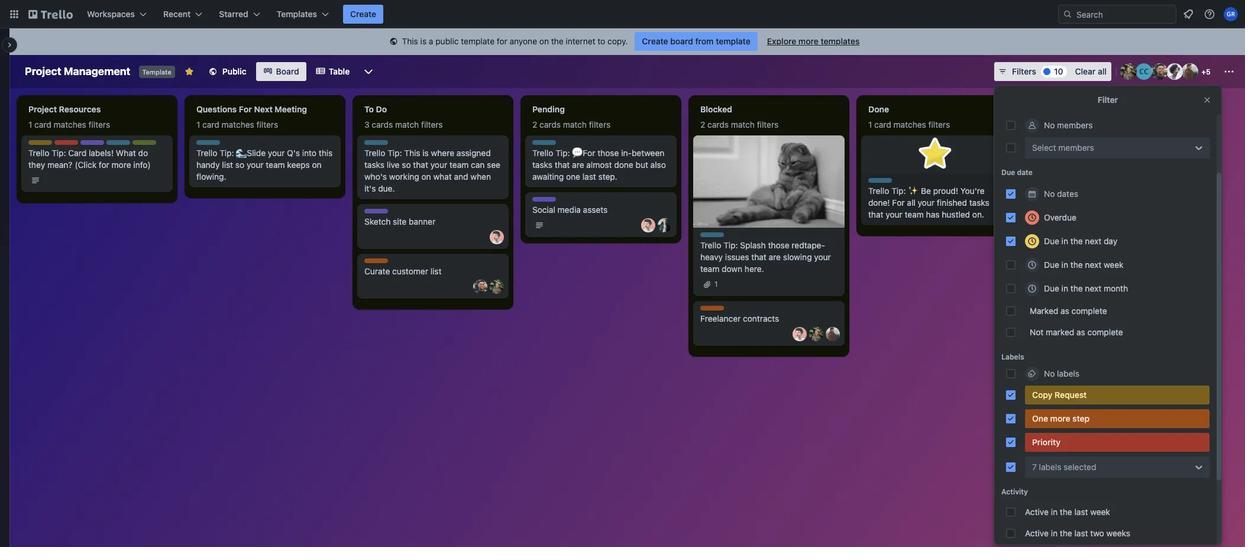 Task type: locate. For each thing, give the bounding box(es) containing it.
color: yellow, title: "copy request" element up they
[[28, 140, 52, 145]]

primary element
[[0, 0, 1246, 28]]

more
[[799, 36, 819, 46], [112, 160, 131, 170], [1051, 414, 1071, 424]]

labels for no
[[1058, 369, 1080, 379]]

to do 3 cards match filters
[[365, 104, 443, 130]]

design inside design team social media assets
[[533, 197, 556, 206]]

template right from
[[716, 36, 751, 46]]

workspaces
[[87, 9, 135, 19]]

more right one
[[1051, 414, 1071, 424]]

tip: for trello tip: 💬for those in-between tasks that are almost done but also awaiting one last step.
[[556, 148, 570, 158]]

0 vertical spatial all
[[1098, 66, 1107, 76]]

team left has
[[905, 209, 924, 220]]

2
[[533, 120, 537, 130], [701, 120, 706, 130]]

matches inside project resources 1 card matches filters
[[54, 120, 86, 130]]

project inside board name "text field"
[[25, 65, 61, 78]]

card
[[68, 148, 86, 158]]

2 next from the top
[[1085, 260, 1102, 270]]

clear all button
[[1071, 62, 1112, 81]]

0 vertical spatial on
[[540, 36, 549, 46]]

1 vertical spatial is
[[423, 148, 429, 158]]

10
[[1054, 66, 1064, 76]]

0 vertical spatial list
[[222, 160, 233, 170]]

1 vertical spatial labels
[[1039, 462, 1062, 472]]

tip inside trello tip trello tip: ✨ be proud! you're done! for all your finished tasks that your team has hustled on.
[[890, 178, 900, 187]]

caity (caity) image
[[1136, 63, 1153, 80]]

todd (todd05497623) image
[[641, 218, 656, 233], [793, 327, 807, 341]]

1 vertical spatial team
[[558, 197, 577, 206]]

priority inside the color: red, title: "priority" element
[[1033, 437, 1061, 447]]

2 matches from the left
[[222, 120, 254, 130]]

due in the next day
[[1044, 236, 1118, 246]]

2 no from the top
[[1044, 189, 1055, 199]]

tasks for live
[[365, 160, 385, 170]]

0 horizontal spatial list
[[222, 160, 233, 170]]

todd (todd05497623) image for stephen (stephen11674280) image
[[641, 218, 656, 233]]

0 horizontal spatial color: red, title: "priority" element
[[54, 140, 79, 149]]

flowing.
[[196, 172, 226, 182]]

due up marked
[[1044, 283, 1060, 293]]

all inside button
[[1098, 66, 1107, 76]]

tasks up who's
[[365, 160, 385, 170]]

those inside trello tip trello tip: 💬for those in-between tasks that are almost done but also awaiting one last step.
[[598, 148, 619, 158]]

team left banner
[[390, 209, 409, 218]]

1 down questions
[[196, 120, 200, 130]]

color: sky, title: "trello tip" element
[[107, 140, 138, 149], [196, 140, 228, 149], [365, 140, 396, 149], [533, 140, 564, 149], [869, 178, 900, 187], [701, 233, 732, 241]]

color: orange, title: "one more step" element for curate
[[365, 259, 388, 263]]

clear
[[1075, 66, 1096, 76]]

2 horizontal spatial color: purple, title: "design team" element
[[533, 197, 577, 206]]

1 vertical spatial color: purple, title: "design team" element
[[533, 197, 577, 206]]

tip: inside trello tip trello tip: 💬for those in-between tasks that are almost done but also awaiting one last step.
[[556, 148, 570, 158]]

0 horizontal spatial more
[[112, 160, 131, 170]]

your down redtape-
[[814, 252, 831, 262]]

team inside trello tip trello tip: this is where assigned tasks live so that your team can see who's working on what and when it's due.
[[450, 160, 469, 170]]

2 horizontal spatial team
[[558, 197, 577, 206]]

members for no members
[[1058, 120, 1093, 130]]

copy
[[1033, 390, 1053, 400]]

0 vertical spatial color: yellow, title: "copy request" element
[[28, 140, 52, 145]]

2 vertical spatial last
[[1075, 528, 1089, 538]]

3 matches from the left
[[894, 120, 927, 130]]

the up due in the next week
[[1071, 236, 1083, 246]]

active for active in the last week
[[1025, 507, 1049, 517]]

social media assets link
[[533, 204, 670, 216]]

due down overdue
[[1044, 236, 1060, 246]]

create up 'customize views' icon on the left of page
[[350, 9, 376, 19]]

1 inside project resources 1 card matches filters
[[28, 120, 32, 130]]

are inside trello tip trello tip: splash those redtape- heavy issues that are slowing your team down here.
[[769, 252, 781, 262]]

Done text field
[[862, 100, 1013, 119]]

0 vertical spatial labels
[[1058, 369, 1080, 379]]

brooke (brooke94205718) image
[[490, 280, 504, 294], [809, 327, 824, 341]]

the down due in the next day
[[1071, 260, 1083, 270]]

color: orange, title: "one more step" element for freelancer
[[701, 306, 724, 311]]

marked
[[1046, 327, 1075, 337]]

🌊slide
[[236, 148, 266, 158]]

tip: left 💬for
[[556, 148, 570, 158]]

cards for blocked 2 cards match filters
[[708, 120, 729, 130]]

freelancer
[[701, 314, 741, 324]]

priority for priority design team
[[54, 140, 79, 149]]

1 match from the left
[[395, 120, 419, 130]]

cards
[[372, 120, 393, 130], [540, 120, 561, 130], [708, 120, 729, 130]]

list right handy
[[222, 160, 233, 170]]

1 horizontal spatial for
[[497, 36, 508, 46]]

2 vertical spatial more
[[1051, 414, 1071, 424]]

2 vertical spatial design
[[365, 209, 388, 218]]

0 vertical spatial next
[[1085, 236, 1102, 246]]

javier (javier85303346) image
[[1182, 63, 1199, 80]]

2 horizontal spatial design
[[533, 197, 556, 206]]

0 vertical spatial brooke (brooke94205718) image
[[490, 280, 504, 294]]

are for almost
[[572, 160, 584, 170]]

todd (todd05497623) image for freelancer contracts brooke (brooke94205718) icon
[[793, 327, 807, 341]]

tip inside trello tip trello tip: this is where assigned tasks live so that your team can see who's working on what and when it's due.
[[385, 140, 396, 149]]

0 horizontal spatial so
[[235, 160, 245, 170]]

cards inside to do 3 cards match filters
[[372, 120, 393, 130]]

brooke (brooke94205718) image left javier (javier85303346) image
[[809, 327, 824, 341]]

0 horizontal spatial all
[[907, 198, 916, 208]]

that down the done!
[[869, 209, 884, 220]]

tip: inside trello tip trello tip: 🌊slide your q's into this handy list so your team keeps on flowing.
[[220, 148, 234, 158]]

all
[[1098, 66, 1107, 76], [907, 198, 916, 208]]

2 so from the left
[[402, 160, 411, 170]]

design
[[80, 140, 104, 149], [533, 197, 556, 206], [365, 209, 388, 218]]

tasks
[[365, 160, 385, 170], [533, 160, 553, 170], [970, 198, 990, 208]]

tip inside trello tip trello tip: 💬for those in-between tasks that are almost done but also awaiting one last step.
[[554, 140, 564, 149]]

the up active in the last two weeks
[[1060, 507, 1073, 517]]

1 horizontal spatial 2
[[701, 120, 706, 130]]

no up copy
[[1044, 369, 1055, 379]]

cards right 3
[[372, 120, 393, 130]]

Questions For Next Meeting text field
[[189, 100, 341, 119]]

a
[[429, 36, 433, 46]]

on down into
[[312, 160, 322, 170]]

2 filters from the left
[[257, 120, 278, 130]]

2 down blocked
[[701, 120, 706, 130]]

that up one at the top of the page
[[555, 160, 570, 170]]

1 horizontal spatial cards
[[540, 120, 561, 130]]

last for active in the last two weeks
[[1075, 528, 1089, 538]]

last left "two"
[[1075, 528, 1089, 538]]

1 horizontal spatial list
[[431, 266, 442, 276]]

last up active in the last two weeks
[[1075, 507, 1089, 517]]

selected
[[1064, 462, 1097, 472]]

color: sky, title: "trello tip" element for trello tip: 💬for those in-between tasks that are almost done but also awaiting one last step.
[[533, 140, 564, 149]]

1 horizontal spatial as
[[1077, 327, 1086, 337]]

last for active in the last week
[[1075, 507, 1089, 517]]

as
[[1061, 306, 1070, 316], [1077, 327, 1086, 337]]

chris (chris42642663) image
[[1152, 63, 1168, 80], [473, 280, 488, 294]]

not marked as complete
[[1030, 327, 1124, 337]]

0 horizontal spatial template
[[461, 36, 495, 46]]

in down overdue
[[1062, 236, 1069, 246]]

matches
[[54, 120, 86, 130], [222, 120, 254, 130], [894, 120, 927, 130]]

more down what
[[112, 160, 131, 170]]

your up what
[[431, 160, 447, 170]]

1 vertical spatial next
[[1085, 260, 1102, 270]]

color: orange, title: "one more step" element down request
[[1025, 409, 1210, 428]]

0 vertical spatial create
[[350, 9, 376, 19]]

tasks up on.
[[970, 198, 990, 208]]

1 vertical spatial for
[[893, 198, 905, 208]]

1 matches from the left
[[54, 120, 86, 130]]

1 horizontal spatial so
[[402, 160, 411, 170]]

tasks up awaiting
[[533, 160, 553, 170]]

Project Resources text field
[[21, 100, 173, 119]]

2 match from the left
[[563, 120, 587, 130]]

request
[[1055, 390, 1087, 400]]

next
[[1085, 236, 1102, 246], [1085, 260, 1102, 270], [1085, 283, 1102, 293]]

team up and
[[450, 160, 469, 170]]

proud!
[[934, 186, 959, 196]]

3 no from the top
[[1044, 369, 1055, 379]]

javier (javier85303346) image
[[826, 327, 840, 341]]

1 vertical spatial create
[[642, 36, 668, 46]]

design for social
[[533, 197, 556, 206]]

1 so from the left
[[235, 160, 245, 170]]

curate customer list link
[[365, 266, 502, 278]]

templates
[[277, 9, 317, 19]]

color: red, title: "priority" element
[[54, 140, 79, 149], [1025, 433, 1210, 452]]

0 horizontal spatial matches
[[54, 120, 86, 130]]

the for active in the last week
[[1060, 507, 1073, 517]]

more for explore
[[799, 36, 819, 46]]

month
[[1104, 283, 1129, 293]]

here.
[[745, 264, 764, 274]]

team inside design team social media assets
[[558, 197, 577, 206]]

2 card from the left
[[202, 120, 219, 130]]

filters down pending text field
[[589, 120, 611, 130]]

card up they
[[34, 120, 51, 130]]

in up active in the last two weeks
[[1051, 507, 1058, 517]]

To Do text field
[[357, 100, 509, 119]]

active down activity
[[1025, 507, 1049, 517]]

for
[[497, 36, 508, 46], [99, 160, 109, 170]]

on left what
[[422, 172, 431, 182]]

1 vertical spatial this
[[404, 148, 420, 158]]

due for due date
[[1002, 168, 1016, 177]]

matches down done 'text field'
[[894, 120, 927, 130]]

those up slowing
[[768, 240, 790, 250]]

no for no members
[[1044, 120, 1055, 130]]

0 horizontal spatial card
[[34, 120, 51, 130]]

2 2 from the left
[[701, 120, 706, 130]]

next left month
[[1085, 283, 1102, 293]]

match for blocked 2 cards match filters
[[731, 120, 755, 130]]

1 cards from the left
[[372, 120, 393, 130]]

that
[[413, 160, 428, 170], [555, 160, 570, 170], [869, 209, 884, 220], [752, 252, 767, 262]]

tip inside trello tip trello tip: splash those redtape- heavy issues that are slowing your team down here.
[[722, 233, 732, 241]]

1 horizontal spatial todd (todd05497623) image
[[793, 327, 807, 341]]

last inside trello tip trello tip: 💬for those in-between tasks that are almost done but also awaiting one last step.
[[583, 172, 596, 182]]

match inside blocked 2 cards match filters
[[731, 120, 755, 130]]

assets
[[583, 205, 608, 215]]

1 horizontal spatial all
[[1098, 66, 1107, 76]]

template
[[142, 68, 172, 76]]

project left the resources
[[28, 104, 57, 114]]

1 down done
[[869, 120, 872, 130]]

but
[[636, 160, 648, 170]]

in down due in the next day
[[1062, 260, 1069, 270]]

tasks inside trello tip trello tip: this is where assigned tasks live so that your team can see who's working on what and when it's due.
[[365, 160, 385, 170]]

0 horizontal spatial design
[[80, 140, 104, 149]]

tip for trello tip: 🌊slide your q's into this handy list so your team keeps on flowing.
[[217, 140, 228, 149]]

1 vertical spatial list
[[431, 266, 442, 276]]

3 next from the top
[[1085, 283, 1102, 293]]

0 vertical spatial no
[[1044, 120, 1055, 130]]

tip
[[127, 140, 138, 149], [217, 140, 228, 149], [385, 140, 396, 149], [554, 140, 564, 149], [890, 178, 900, 187], [722, 233, 732, 241]]

janelle (janelle549) image
[[1167, 63, 1183, 80]]

2 template from the left
[[716, 36, 751, 46]]

1 active from the top
[[1025, 507, 1049, 517]]

color: yellow, title: "copy request" element up the step
[[1025, 386, 1210, 405]]

1 filters from the left
[[89, 120, 110, 130]]

2 horizontal spatial on
[[540, 36, 549, 46]]

0 horizontal spatial color: orange, title: "one more step" element
[[365, 259, 388, 263]]

more for one
[[1051, 414, 1071, 424]]

last
[[583, 172, 596, 182], [1075, 507, 1089, 517], [1075, 528, 1089, 538]]

1 vertical spatial for
[[99, 160, 109, 170]]

complete down marked as complete
[[1088, 327, 1124, 337]]

trello tip: this is where assigned tasks live so that your team can see who's working on what and when it's due. link
[[365, 147, 502, 195]]

project inside project resources 1 card matches filters
[[28, 104, 57, 114]]

1 horizontal spatial on
[[422, 172, 431, 182]]

0 horizontal spatial for
[[239, 104, 252, 114]]

chris (chris42642663) image down curate customer list link
[[473, 280, 488, 294]]

1 horizontal spatial for
[[893, 198, 905, 208]]

due for due in the next day
[[1044, 236, 1060, 246]]

filters inside project resources 1 card matches filters
[[89, 120, 110, 130]]

3 card from the left
[[875, 120, 892, 130]]

this up working
[[404, 148, 420, 158]]

1 vertical spatial no
[[1044, 189, 1055, 199]]

color: orange, title: "one more step" element up curate
[[365, 259, 388, 263]]

create board from template
[[642, 36, 751, 46]]

next for day
[[1085, 236, 1102, 246]]

2 inside 'pending 2 cards match filters'
[[533, 120, 537, 130]]

2 cards from the left
[[540, 120, 561, 130]]

due for due in the next month
[[1044, 283, 1060, 293]]

clear all
[[1075, 66, 1107, 76]]

priority
[[54, 140, 79, 149], [1033, 437, 1061, 447]]

2 vertical spatial on
[[422, 172, 431, 182]]

2 down pending
[[533, 120, 537, 130]]

see
[[487, 160, 501, 170]]

tip: inside trello tip trello tip: this is where assigned tasks live so that your team can see who's working on what and when it's due.
[[388, 148, 402, 158]]

all right clear
[[1098, 66, 1107, 76]]

last down almost at the left top
[[583, 172, 596, 182]]

1 2 from the left
[[533, 120, 537, 130]]

0 vertical spatial project
[[25, 65, 61, 78]]

tip: inside trello tip trello tip: ✨ be proud! you're done! for all your finished tasks that your team has hustled on.
[[892, 186, 906, 196]]

almost
[[587, 160, 612, 170]]

you're
[[961, 186, 985, 196]]

filters inside to do 3 cards match filters
[[421, 120, 443, 130]]

in for due in the next day
[[1062, 236, 1069, 246]]

color: red, title: "priority" element up mean?
[[54, 140, 79, 149]]

1 horizontal spatial template
[[716, 36, 751, 46]]

active down active in the last week
[[1025, 528, 1049, 538]]

create inside button
[[350, 9, 376, 19]]

0 horizontal spatial chris (chris42642663) image
[[473, 280, 488, 294]]

tasks inside trello tip trello tip: 💬for those in-between tasks that are almost done but also awaiting one last step.
[[533, 160, 553, 170]]

redtape-
[[792, 240, 825, 250]]

greg robinson (gregrobinson96) image
[[1224, 7, 1238, 21]]

public
[[222, 66, 247, 76]]

team inside trello tip trello tip: splash those redtape- heavy issues that are slowing your team down here.
[[701, 264, 720, 274]]

team down heavy
[[701, 264, 720, 274]]

2 horizontal spatial tasks
[[970, 198, 990, 208]]

done!
[[869, 198, 890, 208]]

filters down project resources text box
[[89, 120, 110, 130]]

active
[[1025, 507, 1049, 517], [1025, 528, 1049, 538]]

2 vertical spatial color: orange, title: "one more step" element
[[1025, 409, 1210, 428]]

cards inside blocked 2 cards match filters
[[708, 120, 729, 130]]

1 vertical spatial complete
[[1088, 327, 1124, 337]]

1 vertical spatial design
[[533, 197, 556, 206]]

1 horizontal spatial those
[[768, 240, 790, 250]]

design for sketch
[[365, 209, 388, 218]]

project up project resources 1 card matches filters
[[25, 65, 61, 78]]

next for month
[[1085, 283, 1102, 293]]

0 horizontal spatial on
[[312, 160, 322, 170]]

1 horizontal spatial create
[[642, 36, 668, 46]]

matches inside questions for next meeting 1 card matches filters
[[222, 120, 254, 130]]

back to home image
[[28, 5, 73, 24]]

this right sm icon
[[402, 36, 418, 46]]

your inside trello tip trello tip: this is where assigned tasks live so that your team can see who's working on what and when it's due.
[[431, 160, 447, 170]]

1 horizontal spatial color: orange, title: "one more step" element
[[701, 306, 724, 311]]

trello tip: 🌊slide your q's into this handy list so your team keeps on flowing. link
[[196, 147, 334, 183]]

1 vertical spatial week
[[1091, 507, 1111, 517]]

1 vertical spatial color: orange, title: "one more step" element
[[701, 306, 724, 311]]

0 vertical spatial is
[[421, 36, 427, 46]]

0 notifications image
[[1182, 7, 1196, 21]]

on right anyone
[[540, 36, 549, 46]]

tip: up handy
[[220, 148, 234, 158]]

brooke (brooke94205718) image down todd (todd05497623) icon
[[490, 280, 504, 294]]

1 vertical spatial active
[[1025, 528, 1049, 538]]

0 vertical spatial members
[[1058, 120, 1093, 130]]

priority up mean?
[[54, 140, 79, 149]]

0 vertical spatial week
[[1104, 260, 1124, 270]]

0 horizontal spatial cards
[[372, 120, 393, 130]]

on inside trello tip trello tip: 🌊slide your q's into this handy list so your team keeps on flowing.
[[312, 160, 322, 170]]

1 no from the top
[[1044, 120, 1055, 130]]

matches down questions
[[222, 120, 254, 130]]

info)
[[133, 160, 151, 170]]

so up working
[[402, 160, 411, 170]]

1 horizontal spatial more
[[799, 36, 819, 46]]

questions for next meeting 1 card matches filters
[[196, 104, 307, 130]]

team right the "social"
[[558, 197, 577, 206]]

filters down questions for next meeting 'text field'
[[257, 120, 278, 130]]

priority down one
[[1033, 437, 1061, 447]]

card inside project resources 1 card matches filters
[[34, 120, 51, 130]]

the
[[551, 36, 564, 46], [1071, 236, 1083, 246], [1071, 260, 1083, 270], [1071, 283, 1083, 293], [1060, 507, 1073, 517], [1060, 528, 1073, 538]]

1 horizontal spatial priority
[[1033, 437, 1061, 447]]

2 horizontal spatial card
[[875, 120, 892, 130]]

color: red, title: "priority" element down the step
[[1025, 433, 1210, 452]]

match inside 'pending 2 cards match filters'
[[563, 120, 587, 130]]

color: orange, title: "one more step" element
[[365, 259, 388, 263], [701, 306, 724, 311], [1025, 409, 1210, 428]]

no labels
[[1044, 369, 1080, 379]]

starred button
[[212, 5, 267, 24]]

tip: up live
[[388, 148, 402, 158]]

create for create board from template
[[642, 36, 668, 46]]

0 horizontal spatial match
[[395, 120, 419, 130]]

those inside trello tip trello tip: splash those redtape- heavy issues that are slowing your team down here.
[[768, 240, 790, 250]]

are inside trello tip trello tip: 💬for those in-between tasks that are almost done but also awaiting one last step.
[[572, 160, 584, 170]]

so inside trello tip trello tip: this is where assigned tasks live so that your team can see who's working on what and when it's due.
[[402, 160, 411, 170]]

4 filters from the left
[[589, 120, 611, 130]]

tip: for trello tip: this is where assigned tasks live so that your team can see who's working on what and when it's due.
[[388, 148, 402, 158]]

trello inside trello tip: card labels! what do they mean? (click for more info)
[[28, 148, 49, 158]]

filters down blocked text field in the right of the page
[[757, 120, 779, 130]]

is
[[421, 36, 427, 46], [423, 148, 429, 158]]

those up almost at the left top
[[598, 148, 619, 158]]

1 next from the top
[[1085, 236, 1102, 246]]

(click
[[75, 160, 97, 170]]

due for due in the next week
[[1044, 260, 1060, 270]]

1
[[28, 120, 32, 130], [196, 120, 200, 130], [869, 120, 872, 130], [715, 280, 718, 289]]

card down done
[[875, 120, 892, 130]]

2 vertical spatial color: purple, title: "design team" element
[[365, 209, 409, 218]]

the for due in the next month
[[1071, 283, 1083, 293]]

1 horizontal spatial design
[[365, 209, 388, 218]]

color: lime, title: "halp" element
[[133, 140, 156, 149]]

cards inside 'pending 2 cards match filters'
[[540, 120, 561, 130]]

week up month
[[1104, 260, 1124, 270]]

brooke (brooke94205718) image
[[1121, 63, 1137, 80]]

the for due in the next week
[[1071, 260, 1083, 270]]

color: orange, title: "one more step" element containing one more step
[[1025, 409, 1210, 428]]

this
[[319, 148, 333, 158]]

list inside trello tip trello tip: 🌊slide your q's into this handy list so your team keeps on flowing.
[[222, 160, 233, 170]]

trello
[[107, 140, 126, 149], [196, 140, 216, 149], [365, 140, 384, 149], [533, 140, 552, 149], [28, 148, 49, 158], [196, 148, 217, 158], [365, 148, 385, 158], [533, 148, 554, 158], [869, 178, 888, 187], [869, 186, 890, 196], [701, 233, 720, 241], [701, 240, 722, 250]]

0 vertical spatial more
[[799, 36, 819, 46]]

next up due in the next month
[[1085, 260, 1102, 270]]

color: orange, title: "one more step" element up freelancer
[[701, 306, 724, 311]]

that inside trello tip trello tip: 💬for those in-between tasks that are almost done but also awaiting one last step.
[[555, 160, 570, 170]]

0 vertical spatial those
[[598, 148, 619, 158]]

your inside trello tip trello tip: splash those redtape- heavy issues that are slowing your team down here.
[[814, 252, 831, 262]]

so inside trello tip trello tip: 🌊slide your q's into this handy list so your team keeps on flowing.
[[235, 160, 245, 170]]

color: purple, title: "design team" element
[[80, 140, 125, 149], [533, 197, 577, 206], [365, 209, 409, 218]]

this
[[402, 36, 418, 46], [404, 148, 420, 158]]

the up marked as complete
[[1071, 283, 1083, 293]]

blocked 2 cards match filters
[[701, 104, 779, 130]]

live
[[387, 160, 400, 170]]

0 vertical spatial as
[[1061, 306, 1070, 316]]

6 filters from the left
[[929, 120, 950, 130]]

that inside trello tip trello tip: ✨ be proud! you're done! for all your finished tasks that your team has hustled on.
[[869, 209, 884, 220]]

tip: for trello tip: 🌊slide your q's into this handy list so your team keeps on flowing.
[[220, 148, 234, 158]]

select members
[[1033, 143, 1095, 153]]

design team sketch site banner
[[365, 209, 436, 227]]

in down active in the last week
[[1051, 528, 1058, 538]]

3 match from the left
[[731, 120, 755, 130]]

that up working
[[413, 160, 428, 170]]

team for redtape-
[[701, 264, 720, 274]]

1 horizontal spatial matches
[[222, 120, 254, 130]]

for right the done!
[[893, 198, 905, 208]]

Pending text field
[[525, 100, 677, 119]]

2 vertical spatial team
[[390, 209, 409, 218]]

is left a
[[421, 36, 427, 46]]

complete down due in the next month
[[1072, 306, 1108, 316]]

project
[[25, 65, 61, 78], [28, 104, 57, 114]]

2 active from the top
[[1025, 528, 1049, 538]]

1 vertical spatial more
[[112, 160, 131, 170]]

1 vertical spatial color: red, title: "priority" element
[[1025, 433, 1210, 452]]

your
[[268, 148, 285, 158], [247, 160, 264, 170], [431, 160, 447, 170], [918, 198, 935, 208], [886, 209, 903, 220], [814, 252, 831, 262]]

design inside design team sketch site banner
[[365, 209, 388, 218]]

in up marked as complete
[[1062, 283, 1069, 293]]

3 cards from the left
[[708, 120, 729, 130]]

on inside trello tip trello tip: this is where assigned tasks live so that your team can see who's working on what and when it's due.
[[422, 172, 431, 182]]

0 vertical spatial priority
[[54, 140, 79, 149]]

create left the board
[[642, 36, 668, 46]]

no left 'dates'
[[1044, 189, 1055, 199]]

color: yellow, title: "copy request" element
[[28, 140, 52, 145], [1025, 386, 1210, 405]]

team inside trello tip trello tip: 🌊slide your q's into this handy list so your team keeps on flowing.
[[266, 160, 285, 170]]

0 horizontal spatial 2
[[533, 120, 537, 130]]

members down no members
[[1059, 143, 1095, 153]]

due left "date"
[[1002, 168, 1016, 177]]

tip for trello tip: this is where assigned tasks live so that your team can see who's working on what and when it's due.
[[385, 140, 396, 149]]

1 up they
[[28, 120, 32, 130]]

active for active in the last two weeks
[[1025, 528, 1049, 538]]

are
[[572, 160, 584, 170], [769, 252, 781, 262]]

team
[[106, 140, 125, 149], [558, 197, 577, 206], [390, 209, 409, 218]]

0 vertical spatial color: orange, title: "one more step" element
[[365, 259, 388, 263]]

on.
[[973, 209, 985, 220]]

labels
[[1058, 369, 1080, 379], [1039, 462, 1062, 472]]

explore more templates
[[767, 36, 860, 46]]

public
[[436, 36, 459, 46]]

2 horizontal spatial color: orange, title: "one more step" element
[[1025, 409, 1210, 428]]

5 filters from the left
[[757, 120, 779, 130]]

3 filters from the left
[[421, 120, 443, 130]]

2 vertical spatial next
[[1085, 283, 1102, 293]]

list right customer
[[431, 266, 442, 276]]

filters down to do text box
[[421, 120, 443, 130]]

0 horizontal spatial create
[[350, 9, 376, 19]]

is left where
[[423, 148, 429, 158]]

card down questions
[[202, 120, 219, 130]]

tip inside trello tip trello tip: 🌊slide your q's into this handy list so your team keeps on flowing.
[[217, 140, 228, 149]]

search image
[[1063, 9, 1073, 19]]

your down the done!
[[886, 209, 903, 220]]

1 vertical spatial on
[[312, 160, 322, 170]]

card inside questions for next meeting 1 card matches filters
[[202, 120, 219, 130]]

list
[[222, 160, 233, 170], [431, 266, 442, 276]]

week
[[1104, 260, 1124, 270], [1091, 507, 1111, 517]]

are up one at the top of the page
[[572, 160, 584, 170]]

2 inside blocked 2 cards match filters
[[701, 120, 706, 130]]

project for project resources 1 card matches filters
[[28, 104, 57, 114]]

internet
[[566, 36, 596, 46]]

project for project management
[[25, 65, 61, 78]]

customize views image
[[363, 66, 375, 78]]

tip: left ✨
[[892, 186, 906, 196]]

0 horizontal spatial priority
[[54, 140, 79, 149]]

trello tip halp
[[107, 140, 148, 149]]

0 horizontal spatial for
[[99, 160, 109, 170]]

1 card from the left
[[34, 120, 51, 130]]

0 horizontal spatial are
[[572, 160, 584, 170]]

template right public
[[461, 36, 495, 46]]

for left next
[[239, 104, 252, 114]]

in for due in the next week
[[1062, 260, 1069, 270]]

1 vertical spatial brooke (brooke94205718) image
[[809, 327, 824, 341]]

in for active in the last week
[[1051, 507, 1058, 517]]

are for slowing
[[769, 252, 781, 262]]

for left anyone
[[497, 36, 508, 46]]

create
[[350, 9, 376, 19], [642, 36, 668, 46]]

team inside design team sketch site banner
[[390, 209, 409, 218]]

labels up request
[[1058, 369, 1080, 379]]

1 vertical spatial project
[[28, 104, 57, 114]]

card inside done 1 card matches filters
[[875, 120, 892, 130]]



Task type: describe. For each thing, give the bounding box(es) containing it.
0 vertical spatial design
[[80, 140, 104, 149]]

1 inside questions for next meeting 1 card matches filters
[[196, 120, 200, 130]]

match for pending 2 cards match filters
[[563, 120, 587, 130]]

Board name text field
[[19, 62, 136, 81]]

star image
[[917, 136, 955, 173]]

what
[[116, 148, 136, 158]]

curate customer list
[[365, 266, 442, 276]]

more inside trello tip: card labels! what do they mean? (click for more info)
[[112, 160, 131, 170]]

filter
[[1098, 95, 1118, 105]]

trello tip trello tip: 💬for those in-between tasks that are almost done but also awaiting one last step.
[[533, 140, 666, 182]]

board
[[671, 36, 693, 46]]

star or unstar board image
[[185, 67, 194, 76]]

those for slowing
[[768, 240, 790, 250]]

from
[[696, 36, 714, 46]]

your left q's
[[268, 148, 285, 158]]

due in the next week
[[1044, 260, 1124, 270]]

anyone
[[510, 36, 537, 46]]

explore
[[767, 36, 797, 46]]

1 horizontal spatial chris (chris42642663) image
[[1152, 63, 1168, 80]]

brooke (brooke94205718) image for curate customer list
[[490, 280, 504, 294]]

0 horizontal spatial as
[[1061, 306, 1070, 316]]

step.
[[599, 172, 618, 182]]

for inside trello tip: card labels! what do they mean? (click for more info)
[[99, 160, 109, 170]]

marked
[[1030, 306, 1059, 316]]

do
[[138, 148, 148, 158]]

public button
[[201, 62, 254, 81]]

create for create
[[350, 9, 376, 19]]

templates
[[821, 36, 860, 46]]

the for active in the last two weeks
[[1060, 528, 1073, 538]]

team for q's
[[266, 160, 285, 170]]

tasks inside trello tip trello tip: ✨ be proud! you're done! for all your finished tasks that your team has hustled on.
[[970, 198, 990, 208]]

done 1 card matches filters
[[869, 104, 950, 130]]

slowing
[[783, 252, 812, 262]]

tip: for trello tip: ✨ be proud! you're done! for all your finished tasks that your team has hustled on.
[[892, 186, 906, 196]]

team for where
[[450, 160, 469, 170]]

+
[[1202, 67, 1207, 76]]

0 vertical spatial this
[[402, 36, 418, 46]]

media
[[558, 205, 581, 215]]

filters inside blocked 2 cards match filters
[[757, 120, 779, 130]]

Search field
[[1073, 5, 1176, 23]]

0 vertical spatial complete
[[1072, 306, 1108, 316]]

match inside to do 3 cards match filters
[[395, 120, 419, 130]]

1 template from the left
[[461, 36, 495, 46]]

dates
[[1058, 189, 1079, 199]]

no dates
[[1044, 189, 1079, 199]]

copy.
[[608, 36, 628, 46]]

color: purple, title: "design team" element for trello tip: 💬for those in-between tasks that are almost done but also awaiting one last step.
[[533, 197, 577, 206]]

board
[[276, 66, 299, 76]]

sm image
[[388, 36, 400, 48]]

tip: inside trello tip: card labels! what do they mean? (click for more info)
[[52, 148, 66, 158]]

template inside create board from template link
[[716, 36, 751, 46]]

day
[[1104, 236, 1118, 246]]

your down be
[[918, 198, 935, 208]]

priority for priority
[[1033, 437, 1061, 447]]

for inside questions for next meeting 1 card matches filters
[[239, 104, 252, 114]]

matches inside done 1 card matches filters
[[894, 120, 927, 130]]

customer
[[392, 266, 428, 276]]

to
[[365, 104, 374, 114]]

stephen (stephen11674280) image
[[658, 218, 672, 233]]

priority design team
[[54, 140, 125, 149]]

your down 🌊slide on the top of page
[[247, 160, 264, 170]]

tip: inside trello tip trello tip: splash those redtape- heavy issues that are slowing your team down here.
[[724, 240, 738, 250]]

management
[[64, 65, 130, 78]]

color: purple, title: "design team" element for trello tip: this is where assigned tasks live so that your team can see who's working on what and when it's due.
[[365, 209, 409, 218]]

finished
[[937, 198, 967, 208]]

for inside trello tip trello tip: ✨ be proud! you're done! for all your finished tasks that your team has hustled on.
[[893, 198, 905, 208]]

2 for pending 2 cards match filters
[[533, 120, 537, 130]]

done
[[869, 104, 889, 114]]

freelancer contracts link
[[701, 313, 838, 325]]

tasks for that
[[533, 160, 553, 170]]

assigned
[[457, 148, 491, 158]]

1 horizontal spatial color: red, title: "priority" element
[[1025, 433, 1210, 452]]

1 down heavy
[[715, 280, 718, 289]]

this inside trello tip trello tip: this is where assigned tasks live so that your team can see who's working on what and when it's due.
[[404, 148, 420, 158]]

1 vertical spatial as
[[1077, 327, 1086, 337]]

heavy
[[701, 252, 723, 262]]

workspaces button
[[80, 5, 154, 24]]

also
[[651, 160, 666, 170]]

activity
[[1002, 488, 1028, 496]]

the for due in the next day
[[1071, 236, 1083, 246]]

where
[[431, 148, 455, 158]]

open information menu image
[[1204, 8, 1216, 20]]

table link
[[309, 62, 357, 81]]

the left internet
[[551, 36, 564, 46]]

no for no labels
[[1044, 369, 1055, 379]]

trello tip: ✨ be proud! you're done! for all your finished tasks that your team has hustled on. link
[[869, 185, 1006, 221]]

1 vertical spatial chris (chris42642663) image
[[473, 280, 488, 294]]

filters inside questions for next meeting 1 card matches filters
[[257, 120, 278, 130]]

show menu image
[[1224, 66, 1236, 78]]

due in the next month
[[1044, 283, 1129, 293]]

no for no dates
[[1044, 189, 1055, 199]]

those for almost
[[598, 148, 619, 158]]

all inside trello tip trello tip: ✨ be proud! you're done! for all your finished tasks that your team has hustled on.
[[907, 198, 916, 208]]

that inside trello tip trello tip: this is where assigned tasks live so that your team can see who's working on what and when it's due.
[[413, 160, 428, 170]]

q's
[[287, 148, 300, 158]]

in for due in the next month
[[1062, 283, 1069, 293]]

trello tip: card labels! what do they mean? (click for more info) link
[[28, 147, 166, 171]]

select
[[1033, 143, 1057, 153]]

when
[[471, 172, 491, 182]]

color: yellow, title: "copy request" element containing copy request
[[1025, 386, 1210, 405]]

blocked
[[701, 104, 732, 114]]

banner
[[409, 217, 436, 227]]

due date
[[1002, 168, 1033, 177]]

1 inside done 1 card matches filters
[[869, 120, 872, 130]]

week for active in the last week
[[1091, 507, 1111, 517]]

halp
[[133, 140, 148, 149]]

filters
[[1012, 66, 1037, 76]]

this is a public template for anyone on the internet to copy.
[[402, 36, 628, 46]]

into
[[302, 148, 317, 158]]

0 vertical spatial team
[[106, 140, 125, 149]]

color: sky, title: "trello tip" element for trello tip: splash those redtape- heavy issues that are slowing your team down here.
[[701, 233, 732, 241]]

curate
[[365, 266, 390, 276]]

next for week
[[1085, 260, 1102, 270]]

filters inside done 1 card matches filters
[[929, 120, 950, 130]]

color: sky, title: "trello tip" element for trello tip: this is where assigned tasks live so that your team can see who's working on what and when it's due.
[[365, 140, 396, 149]]

color: sky, title: "trello tip" element for trello tip: 🌊slide your q's into this handy list so your team keeps on flowing.
[[196, 140, 228, 149]]

has
[[926, 209, 940, 220]]

3
[[365, 120, 370, 130]]

who's
[[365, 172, 387, 182]]

0 vertical spatial color: red, title: "priority" element
[[54, 140, 79, 149]]

trello tip trello tip: ✨ be proud! you're done! for all your finished tasks that your team has hustled on.
[[869, 178, 990, 220]]

switch to… image
[[8, 8, 20, 20]]

between
[[632, 148, 665, 158]]

board link
[[256, 62, 306, 81]]

starred
[[219, 9, 248, 19]]

todd (todd05497623) image
[[490, 230, 504, 244]]

cards for pending 2 cards match filters
[[540, 120, 561, 130]]

in for active in the last two weeks
[[1051, 528, 1058, 538]]

two
[[1091, 528, 1105, 538]]

trello tip: splash those redtape- heavy issues that are slowing your team down here. link
[[701, 240, 838, 275]]

step
[[1073, 414, 1090, 424]]

can
[[471, 160, 485, 170]]

trello tip trello tip: 🌊slide your q's into this handy list so your team keeps on flowing.
[[196, 140, 333, 182]]

that inside trello tip trello tip: splash those redtape- heavy issues that are slowing your team down here.
[[752, 252, 767, 262]]

pending 2 cards match filters
[[533, 104, 611, 130]]

one
[[566, 172, 581, 182]]

handy
[[196, 160, 220, 170]]

Blocked text field
[[694, 100, 845, 119]]

0 vertical spatial color: purple, title: "design team" element
[[80, 140, 125, 149]]

team for sketch
[[390, 209, 409, 218]]

team for social
[[558, 197, 577, 206]]

brooke (brooke94205718) image for freelancer contracts
[[809, 327, 824, 341]]

next
[[254, 104, 273, 114]]

0 vertical spatial for
[[497, 36, 508, 46]]

keeps
[[287, 160, 310, 170]]

color: sky, title: "trello tip" element for trello tip: ✨ be proud! you're done! for all your finished tasks that your team has hustled on.
[[869, 178, 900, 187]]

week for due in the next week
[[1104, 260, 1124, 270]]

trello tip trello tip: this is where assigned tasks live so that your team can see who's working on what and when it's due.
[[365, 140, 501, 193]]

members for select members
[[1059, 143, 1095, 153]]

tip for trello tip: 💬for those in-between tasks that are almost done but also awaiting one last step.
[[554, 140, 564, 149]]

and
[[454, 172, 468, 182]]

2 for blocked 2 cards match filters
[[701, 120, 706, 130]]

team inside trello tip trello tip: ✨ be proud! you're done! for all your finished tasks that your team has hustled on.
[[905, 209, 924, 220]]

labels
[[1002, 353, 1025, 362]]

be
[[921, 186, 931, 196]]

tip for trello tip: ✨ be proud! you're done! for all your finished tasks that your team has hustled on.
[[890, 178, 900, 187]]

in-
[[621, 148, 632, 158]]

labels for 7
[[1039, 462, 1062, 472]]

close popover image
[[1203, 95, 1212, 105]]

not
[[1030, 327, 1044, 337]]

is inside trello tip trello tip: this is where assigned tasks live so that your team can see who's working on what and when it's due.
[[423, 148, 429, 158]]

marked as complete
[[1030, 306, 1108, 316]]

active in the last week
[[1025, 507, 1111, 517]]

filters inside 'pending 2 cards match filters'
[[589, 120, 611, 130]]



Task type: vqa. For each thing, say whether or not it's contained in the screenshot.
Trello Tip: 🌊Slide your Q's into this handy list so your team keeps on flowing.'s Tip
yes



